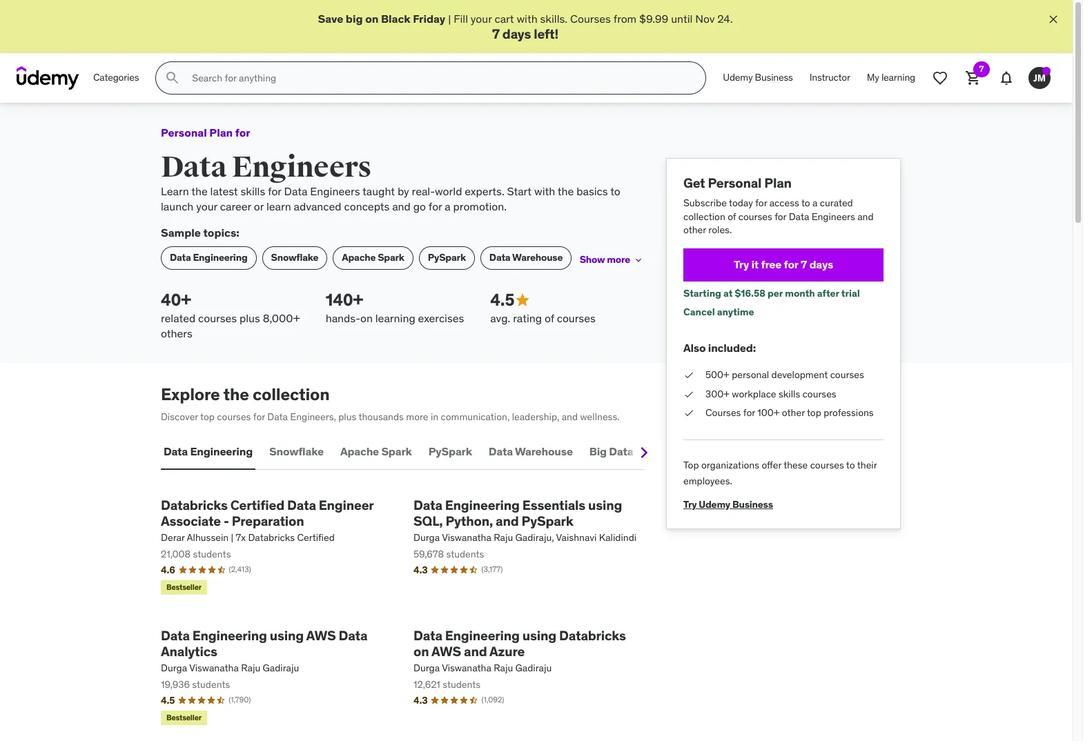 Task type: describe. For each thing, give the bounding box(es) containing it.
snowflake for snowflake "link"
[[271, 252, 319, 264]]

data inside data warehouse 'link'
[[490, 252, 511, 264]]

next image
[[633, 442, 656, 464]]

snowflake button
[[267, 436, 327, 469]]

140+
[[326, 289, 363, 311]]

personal
[[732, 369, 770, 381]]

140+ hands-on learning exercises
[[326, 289, 464, 325]]

students inside data engineering using aws data analytics durga viswanatha raju gadiraju 19,936 students
[[192, 679, 230, 691]]

employees.
[[684, 475, 733, 487]]

rating
[[513, 311, 542, 325]]

and inside explore the collection discover top courses for data engineers, plus thousands more in communication, leadership, and wellness.
[[562, 411, 578, 424]]

for right the free
[[785, 258, 799, 272]]

data inside explore the collection discover top courses for data engineers, plus thousands more in communication, leadership, and wellness.
[[268, 411, 288, 424]]

engineers inside learn the latest skills for data engineers taught by real-world experts. start with the basics to launch your career or learn advanced concepts and go for a promotion.
[[310, 184, 360, 198]]

engineers,
[[290, 411, 336, 424]]

7 inside the save big on black friday | fill your cart with skills. courses from $9.99 until nov 24. 7 days left!
[[493, 26, 500, 42]]

wishlist image
[[933, 70, 949, 86]]

learning inside my learning link
[[882, 71, 916, 84]]

top for collection
[[200, 411, 215, 424]]

my learning link
[[859, 62, 924, 95]]

close image
[[1047, 12, 1061, 26]]

get
[[684, 175, 706, 191]]

24.
[[718, 12, 733, 26]]

nov
[[696, 12, 715, 26]]

(3,177)
[[482, 565, 503, 575]]

your inside the save big on black friday | fill your cart with skills. courses from $9.99 until nov 24. 7 days left!
[[471, 12, 492, 26]]

udemy business link
[[715, 62, 802, 95]]

the for latest
[[191, 184, 208, 198]]

1 vertical spatial 4.5
[[161, 695, 175, 707]]

try udemy business
[[684, 499, 774, 511]]

snowflake link
[[262, 246, 328, 270]]

spark for apache spark link on the top left
[[378, 252, 405, 264]]

4.3 for sql,
[[414, 564, 428, 577]]

21,008
[[161, 548, 191, 561]]

8,000+
[[263, 311, 300, 325]]

1092 reviews element
[[482, 696, 505, 706]]

and inside learn the latest skills for data engineers taught by real-world experts. start with the basics to launch your career or learn advanced concepts and go for a promotion.
[[393, 200, 411, 213]]

0 vertical spatial databricks
[[161, 497, 228, 514]]

4.6
[[161, 564, 175, 577]]

or
[[254, 200, 264, 213]]

related
[[161, 311, 196, 325]]

kalidindi
[[599, 532, 637, 545]]

essentials
[[523, 497, 586, 514]]

data engineering using databricks on aws and azure link
[[414, 628, 645, 660]]

and inside "get personal plan subscribe today for access to a curated collection of courses for data engineers and other roles."
[[858, 210, 874, 223]]

1790 reviews element
[[229, 696, 251, 706]]

12,621
[[414, 679, 441, 691]]

latest
[[210, 184, 238, 198]]

cancel
[[684, 306, 715, 319]]

raju for sql,
[[494, 532, 513, 545]]

data engineering using aws data analytics link
[[161, 628, 392, 660]]

3177 reviews element
[[482, 565, 503, 576]]

warehouse for the data warehouse button
[[515, 445, 573, 459]]

apache for apache spark 'button'
[[341, 445, 379, 459]]

analytics
[[161, 644, 217, 660]]

1 vertical spatial skills
[[779, 388, 801, 401]]

python,
[[446, 513, 493, 530]]

data engineering essentials using sql, python, and pyspark durga viswanatha raju gadiraju, vaishnavi kalidindi 59,678 students
[[414, 497, 637, 561]]

apache for apache spark link on the top left
[[342, 252, 376, 264]]

raju for on
[[494, 663, 513, 675]]

jm
[[1034, 72, 1047, 84]]

1 horizontal spatial 7
[[801, 258, 808, 272]]

| inside the save big on black friday | fill your cart with skills. courses from $9.99 until nov 24. 7 days left!
[[448, 12, 451, 26]]

students inside databricks certified data engineer associate - preparation derar alhussein | 7x databricks certified 21,008 students
[[193, 548, 231, 561]]

topics:
[[203, 226, 240, 240]]

instructor
[[810, 71, 851, 84]]

sample topics:
[[161, 226, 240, 240]]

big data
[[590, 445, 634, 459]]

plan inside "get personal plan subscribe today for access to a curated collection of courses for data engineers and other roles."
[[765, 175, 792, 191]]

curated
[[821, 197, 854, 209]]

pyspark for pyspark button on the bottom left of the page
[[429, 445, 472, 459]]

it
[[752, 258, 759, 272]]

avg.
[[491, 311, 511, 325]]

data engineering using databricks on aws and azure durga viswanatha raju gadiraju 12,621 students
[[414, 628, 626, 691]]

aws inside data engineering using aws data analytics durga viswanatha raju gadiraju 19,936 students
[[306, 628, 336, 644]]

with inside learn the latest skills for data engineers taught by real-world experts. start with the basics to launch your career or learn advanced concepts and go for a promotion.
[[535, 184, 556, 198]]

real-
[[412, 184, 435, 198]]

business inside udemy business link
[[755, 71, 794, 84]]

(2,413)
[[229, 565, 251, 575]]

offer
[[762, 459, 782, 472]]

data inside "data engineering" link
[[170, 252, 191, 264]]

data inside data engineering essentials using sql, python, and pyspark durga viswanatha raju gadiraju, vaishnavi kalidindi 59,678 students
[[414, 497, 443, 514]]

for right the go at top
[[429, 200, 442, 213]]

udemy inside "link"
[[699, 499, 731, 511]]

apache spark for apache spark link on the top left
[[342, 252, 405, 264]]

viswanatha for sql,
[[442, 532, 492, 545]]

taught
[[363, 184, 395, 198]]

300+
[[706, 388, 730, 401]]

1 horizontal spatial databricks
[[248, 532, 295, 545]]

1 vertical spatial of
[[545, 311, 555, 325]]

categories button
[[85, 62, 147, 95]]

1 horizontal spatial other
[[783, 407, 805, 420]]

associate
[[161, 513, 221, 530]]

bestseller for preparation
[[166, 583, 202, 593]]

59,678
[[414, 548, 444, 561]]

a inside "get personal plan subscribe today for access to a curated collection of courses for data engineers and other roles."
[[813, 197, 818, 209]]

1 vertical spatial 7
[[980, 64, 985, 74]]

0 vertical spatial udemy
[[724, 71, 753, 84]]

to inside top organizations offer these courses to their employees.
[[847, 459, 856, 472]]

pyspark for pyspark "link"
[[428, 252, 466, 264]]

try for try it free for 7 days
[[734, 258, 750, 272]]

1 vertical spatial certified
[[297, 532, 335, 545]]

business inside try udemy business "link"
[[733, 499, 774, 511]]

students inside data engineering essentials using sql, python, and pyspark durga viswanatha raju gadiraju, vaishnavi kalidindi 59,678 students
[[447, 548, 485, 561]]

data warehouse for data warehouse 'link'
[[490, 252, 563, 264]]

data inside databricks certified data engineer associate - preparation derar alhussein | 7x databricks certified 21,008 students
[[287, 497, 316, 514]]

shopping cart with 7 items image
[[966, 70, 982, 86]]

data inside learn the latest skills for data engineers taught by real-world experts. start with the basics to launch your career or learn advanced concepts and go for a promotion.
[[284, 184, 308, 198]]

viswanatha inside data engineering using aws data analytics durga viswanatha raju gadiraju 19,936 students
[[189, 663, 239, 675]]

courses down development
[[803, 388, 837, 401]]

data inside big data "button"
[[610, 445, 634, 459]]

courses inside top organizations offer these courses to their employees.
[[811, 459, 845, 472]]

courses inside 40+ related courses plus 8,000+ others
[[198, 311, 237, 325]]

after
[[818, 287, 840, 300]]

world
[[435, 184, 462, 198]]

databricks inside data engineering using databricks on aws and azure durga viswanatha raju gadiraju 12,621 students
[[560, 628, 626, 644]]

data engineering for data engineering button
[[164, 445, 253, 459]]

submit search image
[[165, 70, 181, 86]]

left!
[[534, 26, 559, 42]]

1 horizontal spatial courses
[[706, 407, 742, 420]]

xsmall image for courses
[[684, 407, 695, 421]]

viswanatha for on
[[442, 663, 492, 675]]

explore the collection discover top courses for data engineers, plus thousands more in communication, leadership, and wellness.
[[161, 384, 620, 424]]

on inside data engineering using databricks on aws and azure durga viswanatha raju gadiraju 12,621 students
[[414, 644, 429, 660]]

aws inside data engineering using databricks on aws and azure durga viswanatha raju gadiraju 12,621 students
[[432, 644, 461, 660]]

using for on
[[523, 628, 557, 644]]

trial
[[842, 287, 861, 300]]

courses right the rating at the top of the page
[[557, 311, 596, 325]]

learn the latest skills for data engineers taught by real-world experts. start with the basics to launch your career or learn advanced concepts and go for a promotion.
[[161, 184, 621, 213]]

xsmall image inside show more button
[[633, 255, 645, 266]]

| inside databricks certified data engineer associate - preparation derar alhussein | 7x databricks certified 21,008 students
[[231, 532, 234, 545]]

skills inside learn the latest skills for data engineers taught by real-world experts. start with the basics to launch your career or learn advanced concepts and go for a promotion.
[[241, 184, 265, 198]]

friday
[[413, 12, 446, 26]]

plus inside explore the collection discover top courses for data engineers, plus thousands more in communication, leadership, and wellness.
[[339, 411, 357, 424]]

2413 reviews element
[[229, 565, 251, 576]]

courses inside explore the collection discover top courses for data engineers, plus thousands more in communication, leadership, and wellness.
[[217, 411, 251, 424]]

experts.
[[465, 184, 505, 198]]

raju inside data engineering using aws data analytics durga viswanatha raju gadiraju 19,936 students
[[241, 663, 261, 675]]

warehouse for data warehouse 'link'
[[513, 252, 563, 264]]

$16.58
[[735, 287, 766, 300]]

organizations
[[702, 459, 760, 472]]

save
[[318, 12, 344, 26]]

personal plan for
[[161, 126, 251, 140]]

data inside "get personal plan subscribe today for access to a curated collection of courses for data engineers and other roles."
[[789, 210, 810, 223]]

try for try udemy business
[[684, 499, 697, 511]]

starting
[[684, 287, 722, 300]]

communication,
[[441, 411, 510, 424]]

in
[[431, 411, 439, 424]]

data engineering button
[[161, 436, 256, 469]]

derar
[[161, 532, 185, 545]]

data warehouse link
[[481, 246, 572, 270]]

xsmall image for 300+
[[684, 388, 695, 402]]

1 vertical spatial xsmall image
[[684, 369, 695, 383]]

days inside the save big on black friday | fill your cart with skills. courses from $9.99 until nov 24. 7 days left!
[[503, 26, 531, 42]]

thousands
[[359, 411, 404, 424]]

data inside the data warehouse button
[[489, 445, 513, 459]]

500+
[[706, 369, 730, 381]]

career
[[220, 200, 251, 213]]

40+ related courses plus 8,000+ others
[[161, 289, 300, 341]]

gadiraju inside data engineering using aws data analytics durga viswanatha raju gadiraju 19,936 students
[[263, 663, 299, 675]]

for right today
[[756, 197, 768, 209]]

skills.
[[541, 12, 568, 26]]

to inside learn the latest skills for data engineers taught by real-world experts. start with the basics to launch your career or learn advanced concepts and go for a promotion.
[[611, 184, 621, 198]]

1 horizontal spatial days
[[810, 258, 834, 272]]

durga inside data engineering using aws data analytics durga viswanatha raju gadiraju 19,936 students
[[161, 663, 187, 675]]

hands-
[[326, 311, 361, 325]]

others
[[161, 327, 193, 341]]



Task type: vqa. For each thing, say whether or not it's contained in the screenshot.
second Bestseller from the bottom
yes



Task type: locate. For each thing, give the bounding box(es) containing it.
0 horizontal spatial 4.5
[[161, 695, 175, 707]]

learning right 'my'
[[882, 71, 916, 84]]

business left instructor
[[755, 71, 794, 84]]

data warehouse up medium image
[[490, 252, 563, 264]]

1 vertical spatial data engineering
[[164, 445, 253, 459]]

on right big
[[366, 12, 379, 26]]

udemy down 24. on the right of the page
[[724, 71, 753, 84]]

0 horizontal spatial plus
[[240, 311, 260, 325]]

black
[[381, 12, 411, 26]]

1 vertical spatial other
[[783, 407, 805, 420]]

their
[[858, 459, 878, 472]]

other left roles.
[[684, 224, 707, 236]]

0 horizontal spatial skills
[[241, 184, 265, 198]]

more inside button
[[607, 254, 631, 266]]

0 horizontal spatial to
[[611, 184, 621, 198]]

apache inside 'button'
[[341, 445, 379, 459]]

my learning
[[868, 71, 916, 84]]

access
[[770, 197, 800, 209]]

0 vertical spatial bestseller
[[166, 583, 202, 593]]

to inside "get personal plan subscribe today for access to a curated collection of courses for data engineers and other roles."
[[802, 197, 811, 209]]

0 vertical spatial |
[[448, 12, 451, 26]]

engineers inside "get personal plan subscribe today for access to a curated collection of courses for data engineers and other roles."
[[812, 210, 856, 223]]

learn
[[161, 184, 189, 198]]

jm link
[[1024, 62, 1057, 95]]

2 4.3 from the top
[[414, 695, 428, 707]]

courses inside "get personal plan subscribe today for access to a curated collection of courses for data engineers and other roles."
[[739, 210, 773, 223]]

7 left notifications icon
[[980, 64, 985, 74]]

0 vertical spatial spark
[[378, 252, 405, 264]]

courses right related
[[198, 311, 237, 325]]

0 horizontal spatial collection
[[253, 384, 330, 406]]

leadership,
[[512, 411, 560, 424]]

gadiraju,
[[516, 532, 554, 545]]

for left engineers,
[[253, 411, 265, 424]]

2 vertical spatial on
[[414, 644, 429, 660]]

2 gadiraju from the left
[[516, 663, 552, 675]]

0 vertical spatial courses
[[571, 12, 611, 26]]

your
[[471, 12, 492, 26], [196, 200, 218, 213]]

notifications image
[[999, 70, 1016, 86]]

data engineering inside button
[[164, 445, 253, 459]]

top
[[684, 459, 700, 472]]

more right show
[[607, 254, 631, 266]]

1 vertical spatial snowflake
[[269, 445, 324, 459]]

xsmall image right show more
[[633, 255, 645, 266]]

0 vertical spatial skills
[[241, 184, 265, 198]]

for down access
[[775, 210, 787, 223]]

0 vertical spatial collection
[[684, 210, 726, 223]]

the inside explore the collection discover top courses for data engineers, plus thousands more in communication, leadership, and wellness.
[[224, 384, 249, 406]]

skills up or
[[241, 184, 265, 198]]

apache up "140+"
[[342, 252, 376, 264]]

bestseller down 4.6
[[166, 583, 202, 593]]

engineer
[[319, 497, 374, 514]]

data warehouse for the data warehouse button
[[489, 445, 573, 459]]

try it free for 7 days link
[[684, 249, 884, 282]]

1 vertical spatial days
[[810, 258, 834, 272]]

1 vertical spatial data warehouse
[[489, 445, 573, 459]]

students down alhussein
[[193, 548, 231, 561]]

for inside explore the collection discover top courses for data engineers, plus thousands more in communication, leadership, and wellness.
[[253, 411, 265, 424]]

plan up data engineers
[[210, 126, 233, 140]]

courses inside the save big on black friday | fill your cart with skills. courses from $9.99 until nov 24. 7 days left!
[[571, 12, 611, 26]]

xsmall image
[[633, 255, 645, 266], [684, 369, 695, 383]]

data engineers
[[161, 150, 372, 185]]

1 horizontal spatial the
[[224, 384, 249, 406]]

1 vertical spatial plus
[[339, 411, 357, 424]]

the right "explore"
[[224, 384, 249, 406]]

udemy image
[[17, 66, 79, 90]]

2 horizontal spatial to
[[847, 459, 856, 472]]

1 gadiraju from the left
[[263, 663, 299, 675]]

1 xsmall image from the top
[[684, 388, 695, 402]]

xsmall image down also
[[684, 369, 695, 383]]

big data button
[[587, 436, 637, 469]]

gadiraju inside data engineering using databricks on aws and azure durga viswanatha raju gadiraju 12,621 students
[[516, 663, 552, 675]]

7x
[[236, 532, 246, 545]]

top for 100+
[[808, 407, 822, 420]]

of down today
[[728, 210, 737, 223]]

0 vertical spatial plus
[[240, 311, 260, 325]]

0 vertical spatial xsmall image
[[684, 388, 695, 402]]

collection inside explore the collection discover top courses for data engineers, plus thousands more in communication, leadership, and wellness.
[[253, 384, 330, 406]]

top
[[808, 407, 822, 420], [200, 411, 215, 424]]

a left curated
[[813, 197, 818, 209]]

engineering inside button
[[190, 445, 253, 459]]

snowflake down engineers,
[[269, 445, 324, 459]]

data engineering using aws data analytics durga viswanatha raju gadiraju 19,936 students
[[161, 628, 368, 691]]

professions
[[824, 407, 874, 420]]

0 horizontal spatial more
[[406, 411, 429, 424]]

on
[[366, 12, 379, 26], [361, 311, 373, 325], [414, 644, 429, 660]]

fill
[[454, 12, 468, 26]]

1 horizontal spatial using
[[523, 628, 557, 644]]

other
[[684, 224, 707, 236], [783, 407, 805, 420]]

until
[[672, 12, 693, 26]]

of right the rating at the top of the page
[[545, 311, 555, 325]]

launch
[[161, 200, 194, 213]]

0 horizontal spatial top
[[200, 411, 215, 424]]

0 vertical spatial 4.3
[[414, 564, 428, 577]]

0 vertical spatial apache spark
[[342, 252, 405, 264]]

durga up 19,936
[[161, 663, 187, 675]]

1 bestseller from the top
[[166, 583, 202, 593]]

on for 140+
[[361, 311, 373, 325]]

learning left exercises
[[376, 311, 416, 325]]

2 bestseller from the top
[[166, 714, 202, 724]]

top organizations offer these courses to their employees.
[[684, 459, 878, 487]]

4.5
[[491, 289, 515, 311], [161, 695, 175, 707]]

vaishnavi
[[557, 532, 597, 545]]

engineering down topics:
[[193, 252, 248, 264]]

my
[[868, 71, 880, 84]]

durga up 12,621
[[414, 663, 440, 675]]

using for data
[[270, 628, 304, 644]]

| left 7x
[[231, 532, 234, 545]]

spark for apache spark 'button'
[[382, 445, 412, 459]]

try udemy business link
[[684, 488, 774, 511]]

pyspark up gadiraju,
[[522, 513, 574, 530]]

1 horizontal spatial top
[[808, 407, 822, 420]]

on for save
[[366, 12, 379, 26]]

spark inside 'button'
[[382, 445, 412, 459]]

engineering for sql,
[[445, 497, 520, 514]]

warehouse down 'leadership,'
[[515, 445, 573, 459]]

4.3
[[414, 564, 428, 577], [414, 695, 428, 707]]

0 vertical spatial with
[[517, 12, 538, 26]]

19,936
[[161, 679, 190, 691]]

snowflake down learn
[[271, 252, 319, 264]]

1 horizontal spatial aws
[[432, 644, 461, 660]]

data engineering down sample topics:
[[170, 252, 248, 264]]

advanced
[[294, 200, 342, 213]]

engineering up (1,092) on the left of the page
[[445, 628, 520, 644]]

using inside data engineering using aws data analytics durga viswanatha raju gadiraju 19,936 students
[[270, 628, 304, 644]]

top inside explore the collection discover top courses for data engineers, plus thousands more in communication, leadership, and wellness.
[[200, 411, 215, 424]]

try it free for 7 days
[[734, 258, 834, 272]]

plan up access
[[765, 175, 792, 191]]

1 horizontal spatial collection
[[684, 210, 726, 223]]

personal up today
[[709, 175, 762, 191]]

snowflake inside "link"
[[271, 252, 319, 264]]

courses
[[739, 210, 773, 223], [198, 311, 237, 325], [557, 311, 596, 325], [831, 369, 865, 381], [803, 388, 837, 401], [217, 411, 251, 424], [811, 459, 845, 472]]

warehouse inside 'link'
[[513, 252, 563, 264]]

0 horizontal spatial gadiraju
[[263, 663, 299, 675]]

with
[[517, 12, 538, 26], [535, 184, 556, 198]]

courses up data engineering button
[[217, 411, 251, 424]]

show
[[580, 254, 605, 266]]

sample
[[161, 226, 201, 240]]

pyspark inside data engineering essentials using sql, python, and pyspark durga viswanatha raju gadiraju, vaishnavi kalidindi 59,678 students
[[522, 513, 574, 530]]

0 vertical spatial personal
[[161, 126, 207, 140]]

data engineering down the discover
[[164, 445, 253, 459]]

plus left the 'thousands'
[[339, 411, 357, 424]]

engineering right sql,
[[445, 497, 520, 514]]

spark down the 'thousands'
[[382, 445, 412, 459]]

collection down subscribe
[[684, 210, 726, 223]]

1 horizontal spatial your
[[471, 12, 492, 26]]

and inside data engineering using databricks on aws and azure durga viswanatha raju gadiraju 12,621 students
[[464, 644, 487, 660]]

also included:
[[684, 341, 756, 355]]

viswanatha down analytics
[[189, 663, 239, 675]]

a inside learn the latest skills for data engineers taught by real-world experts. start with the basics to launch your career or learn advanced concepts and go for a promotion.
[[445, 200, 451, 213]]

also
[[684, 341, 706, 355]]

udemy down employees.
[[699, 499, 731, 511]]

learning inside 140+ hands-on learning exercises
[[376, 311, 416, 325]]

0 vertical spatial plan
[[210, 126, 233, 140]]

viswanatha inside data engineering using databricks on aws and azure durga viswanatha raju gadiraju 12,621 students
[[442, 663, 492, 675]]

students up (3,177)
[[447, 548, 485, 561]]

with inside the save big on black friday | fill your cart with skills. courses from $9.99 until nov 24. 7 days left!
[[517, 12, 538, 26]]

apache spark link
[[333, 246, 414, 270]]

0 horizontal spatial aws
[[306, 628, 336, 644]]

engineering down the discover
[[190, 445, 253, 459]]

apache
[[342, 252, 376, 264], [341, 445, 379, 459]]

using inside data engineering essentials using sql, python, and pyspark durga viswanatha raju gadiraju, vaishnavi kalidindi 59,678 students
[[589, 497, 623, 514]]

0 vertical spatial data engineering
[[170, 252, 248, 264]]

raju left gadiraju,
[[494, 532, 513, 545]]

gadiraju
[[263, 663, 299, 675], [516, 663, 552, 675]]

from
[[614, 12, 637, 26]]

you have alerts image
[[1043, 67, 1051, 75]]

data warehouse inside 'link'
[[490, 252, 563, 264]]

0 horizontal spatial personal
[[161, 126, 207, 140]]

1 vertical spatial spark
[[382, 445, 412, 459]]

4.3 down "59,678"
[[414, 564, 428, 577]]

your inside learn the latest skills for data engineers taught by real-world experts. start with the basics to launch your career or learn advanced concepts and go for a promotion.
[[196, 200, 218, 213]]

students right 12,621
[[443, 679, 481, 691]]

your down latest
[[196, 200, 218, 213]]

the left basics
[[558, 184, 574, 198]]

viswanatha inside data engineering essentials using sql, python, and pyspark durga viswanatha raju gadiraju, vaishnavi kalidindi 59,678 students
[[442, 532, 492, 545]]

students
[[193, 548, 231, 561], [447, 548, 485, 561], [192, 679, 230, 691], [443, 679, 481, 691]]

0 horizontal spatial xsmall image
[[633, 255, 645, 266]]

0 vertical spatial apache
[[342, 252, 376, 264]]

certified right the -
[[231, 497, 285, 514]]

data warehouse
[[490, 252, 563, 264], [489, 445, 573, 459]]

try inside try it free for 7 days link
[[734, 258, 750, 272]]

pyspark down in
[[429, 445, 472, 459]]

durga inside data engineering essentials using sql, python, and pyspark durga viswanatha raju gadiraju, vaishnavi kalidindi 59,678 students
[[414, 532, 440, 545]]

big
[[346, 12, 363, 26]]

raju
[[494, 532, 513, 545], [241, 663, 261, 675], [494, 663, 513, 675]]

2 vertical spatial 7
[[801, 258, 808, 272]]

1 vertical spatial courses
[[706, 407, 742, 420]]

0 vertical spatial try
[[734, 258, 750, 272]]

promotion.
[[454, 200, 507, 213]]

bestseller for durga
[[166, 714, 202, 724]]

0 vertical spatial of
[[728, 210, 737, 223]]

courses left 'from'
[[571, 12, 611, 26]]

apache spark inside apache spark 'button'
[[341, 445, 412, 459]]

databricks
[[161, 497, 228, 514], [248, 532, 295, 545], [560, 628, 626, 644]]

with right start
[[535, 184, 556, 198]]

pyspark inside button
[[429, 445, 472, 459]]

more inside explore the collection discover top courses for data engineers, plus thousands more in communication, leadership, and wellness.
[[406, 411, 429, 424]]

1 horizontal spatial a
[[813, 197, 818, 209]]

on up 12,621
[[414, 644, 429, 660]]

spark
[[378, 252, 405, 264], [382, 445, 412, 459]]

try inside try udemy business "link"
[[684, 499, 697, 511]]

data inside data engineering button
[[164, 445, 188, 459]]

0 vertical spatial more
[[607, 254, 631, 266]]

at
[[724, 287, 733, 300]]

1 vertical spatial more
[[406, 411, 429, 424]]

0 horizontal spatial 7
[[493, 26, 500, 42]]

data warehouse inside button
[[489, 445, 573, 459]]

1 vertical spatial collection
[[253, 384, 330, 406]]

collection inside "get personal plan subscribe today for access to a curated collection of courses for data engineers and other roles."
[[684, 210, 726, 223]]

on inside 140+ hands-on learning exercises
[[361, 311, 373, 325]]

0 vertical spatial 7
[[493, 26, 500, 42]]

0 vertical spatial on
[[366, 12, 379, 26]]

4.3 for on
[[414, 695, 428, 707]]

students inside data engineering using databricks on aws and azure durga viswanatha raju gadiraju 12,621 students
[[443, 679, 481, 691]]

durga up "59,678"
[[414, 532, 440, 545]]

engineering inside data engineering essentials using sql, python, and pyspark durga viswanatha raju gadiraju, vaishnavi kalidindi 59,678 students
[[445, 497, 520, 514]]

snowflake inside button
[[269, 445, 324, 459]]

pyspark up exercises
[[428, 252, 466, 264]]

medium image
[[515, 292, 531, 309]]

other inside "get personal plan subscribe today for access to a curated collection of courses for data engineers and other roles."
[[684, 224, 707, 236]]

0 vertical spatial certified
[[231, 497, 285, 514]]

0 horizontal spatial databricks
[[161, 497, 228, 514]]

apache spark inside apache spark link
[[342, 252, 405, 264]]

0 vertical spatial other
[[684, 224, 707, 236]]

1 horizontal spatial more
[[607, 254, 631, 266]]

1 horizontal spatial |
[[448, 12, 451, 26]]

1 4.3 from the top
[[414, 564, 428, 577]]

xsmall image
[[684, 388, 695, 402], [684, 407, 695, 421]]

databricks certified data engineer associate - preparation link
[[161, 497, 392, 530]]

2 xsmall image from the top
[[684, 407, 695, 421]]

gadiraju down "data engineering using databricks on aws and azure" link
[[516, 663, 552, 675]]

engineering up (1,790)
[[193, 628, 267, 644]]

spark up 140+ hands-on learning exercises
[[378, 252, 405, 264]]

1 horizontal spatial skills
[[779, 388, 801, 401]]

7 up "month"
[[801, 258, 808, 272]]

1 horizontal spatial personal
[[709, 175, 762, 191]]

1 vertical spatial |
[[231, 532, 234, 545]]

1 vertical spatial your
[[196, 200, 218, 213]]

for left "100+"
[[744, 407, 756, 420]]

and inside data engineering essentials using sql, python, and pyspark durga viswanatha raju gadiraju, vaishnavi kalidindi 59,678 students
[[496, 513, 519, 530]]

gadiraju down data engineering using aws data analytics link
[[263, 663, 299, 675]]

to right basics
[[611, 184, 621, 198]]

0 horizontal spatial other
[[684, 224, 707, 236]]

7 down cart
[[493, 26, 500, 42]]

1 horizontal spatial 4.5
[[491, 289, 515, 311]]

the for collection
[[224, 384, 249, 406]]

0 horizontal spatial your
[[196, 200, 218, 213]]

300+ workplace skills courses
[[706, 388, 837, 401]]

raju up (1,790)
[[241, 663, 261, 675]]

data inside data engineering using databricks on aws and azure durga viswanatha raju gadiraju 12,621 students
[[414, 628, 443, 644]]

1 horizontal spatial xsmall image
[[684, 369, 695, 383]]

1 horizontal spatial to
[[802, 197, 811, 209]]

2 vertical spatial databricks
[[560, 628, 626, 644]]

for up data engineers
[[235, 126, 251, 140]]

courses up professions
[[831, 369, 865, 381]]

1 vertical spatial apache
[[341, 445, 379, 459]]

save big on black friday | fill your cart with skills. courses from $9.99 until nov 24. 7 days left!
[[318, 12, 733, 42]]

durga for data engineering essentials using sql, python, and pyspark
[[414, 532, 440, 545]]

by
[[398, 184, 409, 198]]

4.3 down 12,621
[[414, 695, 428, 707]]

with right cart
[[517, 12, 538, 26]]

personal down submit search "image"
[[161, 126, 207, 140]]

1 horizontal spatial try
[[734, 258, 750, 272]]

durga for data engineering using databricks on aws and azure
[[414, 663, 440, 675]]

business down top organizations offer these courses to their employees.
[[733, 499, 774, 511]]

courses right "these" on the right of page
[[811, 459, 845, 472]]

0 horizontal spatial try
[[684, 499, 697, 511]]

0 horizontal spatial certified
[[231, 497, 285, 514]]

viswanatha down python,
[[442, 532, 492, 545]]

engineering for on
[[445, 628, 520, 644]]

for up learn
[[268, 184, 282, 198]]

of
[[728, 210, 737, 223], [545, 311, 555, 325]]

days up 'after' at the right
[[810, 258, 834, 272]]

Search for anything text field
[[190, 66, 690, 90]]

engineering
[[193, 252, 248, 264], [190, 445, 253, 459], [445, 497, 520, 514], [193, 628, 267, 644], [445, 628, 520, 644]]

xsmall image up top
[[684, 407, 695, 421]]

1 vertical spatial warehouse
[[515, 445, 573, 459]]

durga inside data engineering using databricks on aws and azure durga viswanatha raju gadiraju 12,621 students
[[414, 663, 440, 675]]

bestseller down 19,936
[[166, 714, 202, 724]]

raju inside data engineering using databricks on aws and azure durga viswanatha raju gadiraju 12,621 students
[[494, 663, 513, 675]]

to right access
[[802, 197, 811, 209]]

2 horizontal spatial the
[[558, 184, 574, 198]]

collection up engineers,
[[253, 384, 330, 406]]

these
[[784, 459, 808, 472]]

1 horizontal spatial learning
[[882, 71, 916, 84]]

of inside "get personal plan subscribe today for access to a curated collection of courses for data engineers and other roles."
[[728, 210, 737, 223]]

engineering for data
[[193, 628, 267, 644]]

apache spark down the 'thousands'
[[341, 445, 412, 459]]

on inside the save big on black friday | fill your cart with skills. courses from $9.99 until nov 24. 7 days left!
[[366, 12, 379, 26]]

azure
[[490, 644, 525, 660]]

2 vertical spatial pyspark
[[522, 513, 574, 530]]

more
[[607, 254, 631, 266], [406, 411, 429, 424]]

the right learn
[[191, 184, 208, 198]]

days
[[503, 26, 531, 42], [810, 258, 834, 272]]

raju inside data engineering essentials using sql, python, and pyspark durga viswanatha raju gadiraju, vaishnavi kalidindi 59,678 students
[[494, 532, 513, 545]]

2 horizontal spatial 7
[[980, 64, 985, 74]]

0 vertical spatial pyspark
[[428, 252, 466, 264]]

pyspark inside "link"
[[428, 252, 466, 264]]

0 horizontal spatial days
[[503, 26, 531, 42]]

0 horizontal spatial plan
[[210, 126, 233, 140]]

days down cart
[[503, 26, 531, 42]]

data warehouse button
[[486, 436, 576, 469]]

-
[[224, 513, 229, 530]]

viswanatha
[[442, 532, 492, 545], [189, 663, 239, 675], [442, 663, 492, 675]]

cart
[[495, 12, 514, 26]]

try left it on the top right of page
[[734, 258, 750, 272]]

$9.99
[[640, 12, 669, 26]]

explore
[[161, 384, 220, 406]]

basics
[[577, 184, 608, 198]]

engineering inside data engineering using databricks on aws and azure durga viswanatha raju gadiraju 12,621 students
[[445, 628, 520, 644]]

apache spark for apache spark 'button'
[[341, 445, 412, 459]]

1 horizontal spatial plus
[[339, 411, 357, 424]]

1 horizontal spatial of
[[728, 210, 737, 223]]

2 horizontal spatial using
[[589, 497, 623, 514]]

1 vertical spatial bestseller
[[166, 714, 202, 724]]

1 vertical spatial udemy
[[699, 499, 731, 511]]

certified down engineer
[[297, 532, 335, 545]]

plus inside 40+ related courses plus 8,000+ others
[[240, 311, 260, 325]]

courses down today
[[739, 210, 773, 223]]

4.5 up avg.
[[491, 289, 515, 311]]

on down "140+"
[[361, 311, 373, 325]]

apache spark up "140+"
[[342, 252, 405, 264]]

free
[[762, 258, 782, 272]]

engineering inside data engineering using aws data analytics durga viswanatha raju gadiraju 19,936 students
[[193, 628, 267, 644]]

1 vertical spatial learning
[[376, 311, 416, 325]]

snowflake for snowflake button
[[269, 445, 324, 459]]

1 vertical spatial on
[[361, 311, 373, 325]]

data engineering for "data engineering" link
[[170, 252, 248, 264]]

top right the discover
[[200, 411, 215, 424]]

1 vertical spatial apache spark
[[341, 445, 412, 459]]

tab navigation element
[[161, 436, 661, 470]]

certified
[[231, 497, 285, 514], [297, 532, 335, 545]]

warehouse inside button
[[515, 445, 573, 459]]

show more
[[580, 254, 631, 266]]

durga
[[414, 532, 440, 545], [161, 663, 187, 675], [414, 663, 440, 675]]

0 vertical spatial 4.5
[[491, 289, 515, 311]]

using inside data engineering using databricks on aws and azure durga viswanatha raju gadiraju 12,621 students
[[523, 628, 557, 644]]

month
[[786, 287, 816, 300]]

0 vertical spatial days
[[503, 26, 531, 42]]

warehouse up medium image
[[513, 252, 563, 264]]

personal inside "get personal plan subscribe today for access to a curated collection of courses for data engineers and other roles."
[[709, 175, 762, 191]]

0 horizontal spatial using
[[270, 628, 304, 644]]

7 link
[[957, 62, 991, 95]]

try down employees.
[[684, 499, 697, 511]]

data engineering link
[[161, 246, 257, 270]]

other right "100+"
[[783, 407, 805, 420]]

xsmall image left 300+
[[684, 388, 695, 402]]

bestseller
[[166, 583, 202, 593], [166, 714, 202, 724]]

0 vertical spatial your
[[471, 12, 492, 26]]

skills up courses for 100+ other top professions
[[779, 388, 801, 401]]

0 vertical spatial data warehouse
[[490, 252, 563, 264]]



